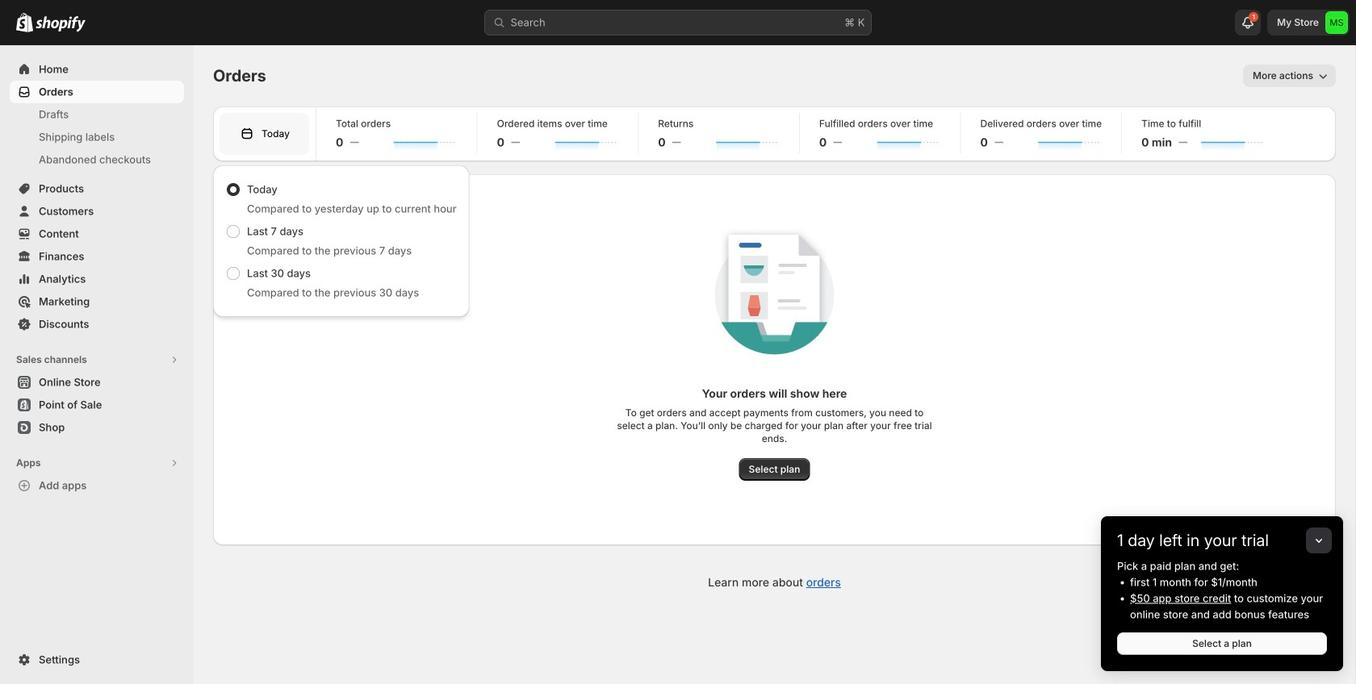 Task type: vqa. For each thing, say whether or not it's contained in the screenshot.
Mark Manage your services as done image at left bottom
no



Task type: locate. For each thing, give the bounding box(es) containing it.
shopify image
[[36, 16, 86, 32]]

shopify image
[[16, 13, 33, 32]]

my store image
[[1325, 11, 1348, 34]]



